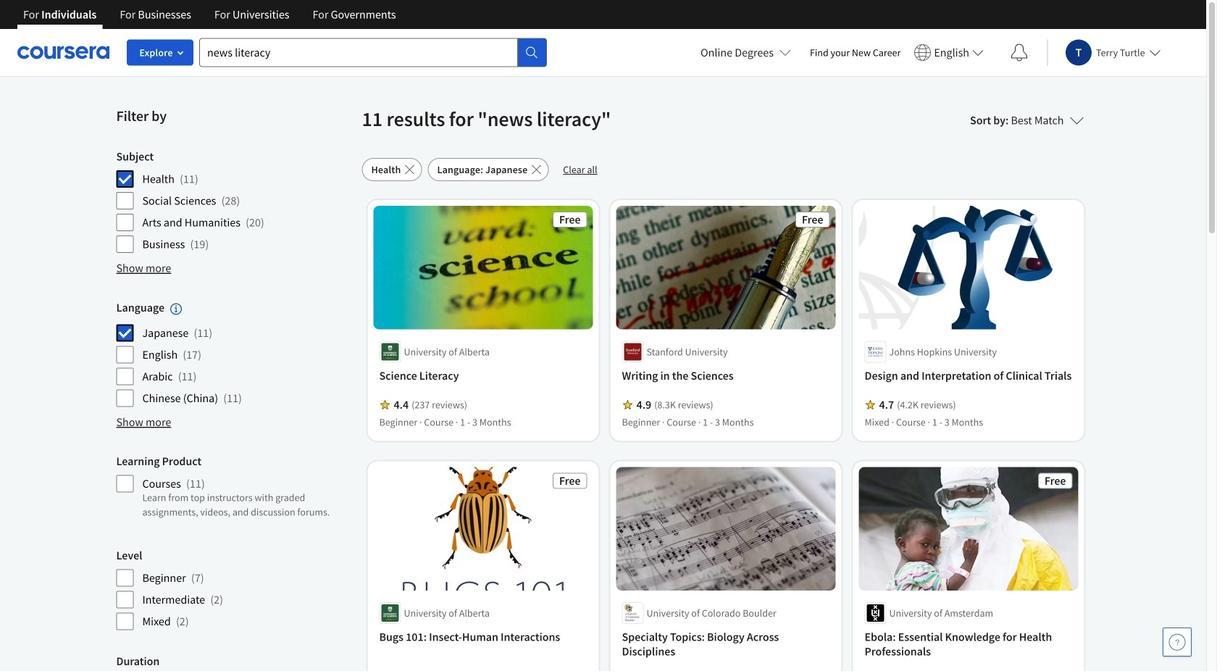 Task type: describe. For each thing, give the bounding box(es) containing it.
information about this filter group image
[[170, 303, 182, 315]]

3 group from the top
[[116, 454, 353, 525]]

help center image
[[1169, 634, 1187, 651]]

coursera image
[[17, 41, 109, 64]]



Task type: vqa. For each thing, say whether or not it's contained in the screenshot.
bottom for
no



Task type: locate. For each thing, give the bounding box(es) containing it.
banner navigation
[[12, 0, 408, 40]]

1 group from the top
[[116, 149, 353, 254]]

group
[[116, 149, 353, 254], [116, 300, 353, 408], [116, 454, 353, 525], [116, 548, 353, 631]]

None search field
[[199, 38, 547, 67]]

2 group from the top
[[116, 300, 353, 408]]

What do you want to learn? text field
[[199, 38, 518, 67]]

4 group from the top
[[116, 548, 353, 631]]



